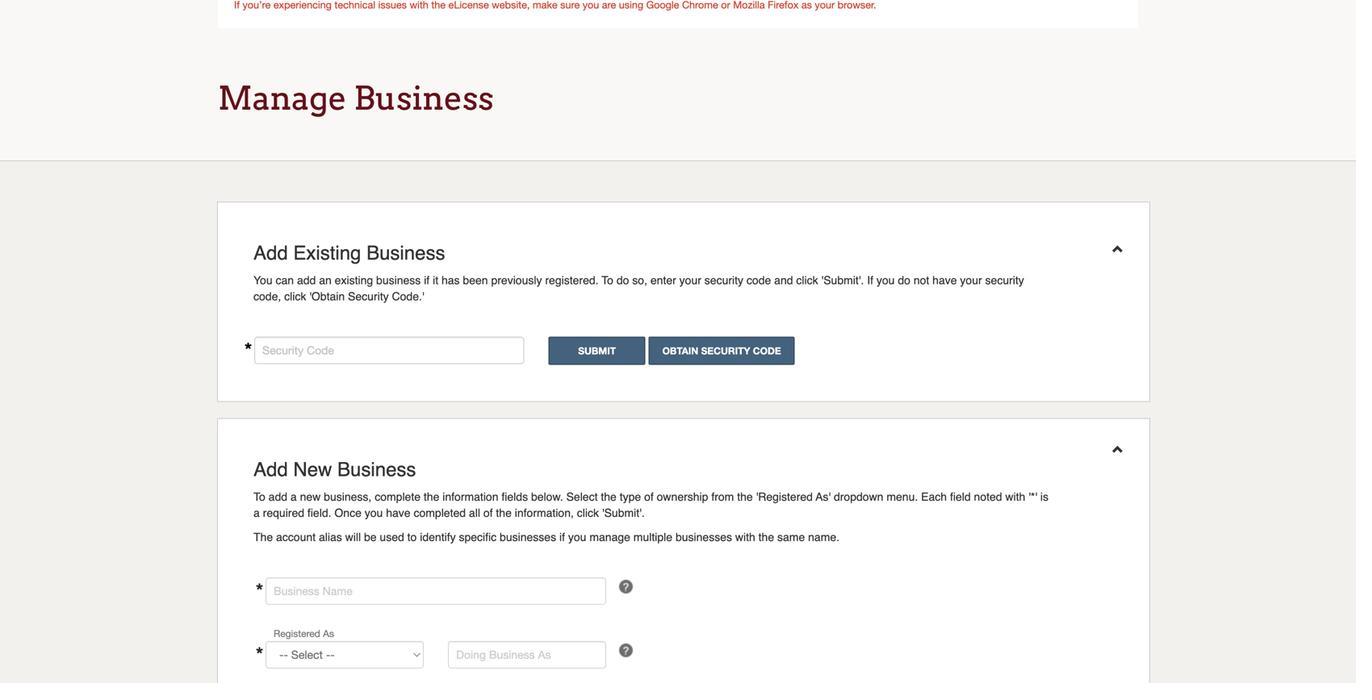 Task type: describe. For each thing, give the bounding box(es) containing it.
click inside to add a new business, complete the information fields below. select the type of ownership from the 'registered as' dropdown menu. each field noted with '*' is a required field. once you have completed all of the information, click 'submit'.
[[577, 507, 599, 520]]

below.
[[531, 491, 563, 504]]

add for add existing business
[[254, 242, 288, 264]]

'submit'. inside you can add an existing business if it has been previously registered. to do so, enter your security code and click 'submit'. if you do not have your security code, click 'obtain security code.'
[[822, 274, 864, 287]]

code,
[[254, 290, 281, 303]]

the left the type
[[601, 491, 617, 504]]

'registered
[[756, 491, 813, 504]]

select
[[567, 491, 598, 504]]

field.
[[308, 507, 332, 520]]

2 security from the left
[[986, 274, 1025, 287]]

business name
[[274, 585, 353, 598]]

code
[[747, 274, 771, 287]]

business,
[[324, 491, 372, 504]]

will
[[345, 531, 361, 544]]

business
[[376, 274, 421, 287]]

2 do from the left
[[898, 274, 911, 287]]

Business Name text field
[[266, 578, 648, 606]]

identify
[[420, 531, 456, 544]]

existing
[[293, 242, 361, 264]]

1 your from the left
[[680, 274, 702, 287]]

name.
[[808, 531, 840, 544]]

Security Code text field
[[254, 337, 525, 365]]

has
[[442, 274, 460, 287]]

is
[[1041, 491, 1049, 504]]

add for add new business
[[254, 459, 288, 481]]

add new business
[[254, 459, 416, 481]]

fields
[[502, 491, 528, 504]]

1 security from the left
[[705, 274, 744, 287]]

'obtain
[[309, 290, 345, 303]]

Doing Business As text field
[[469, 642, 648, 669]]

2 vertical spatial you
[[568, 531, 587, 544]]

name
[[323, 585, 353, 598]]

1 horizontal spatial a
[[291, 491, 297, 504]]

0 horizontal spatial as
[[323, 629, 334, 640]]

used
[[380, 531, 404, 544]]

2 your from the left
[[961, 274, 983, 287]]

if inside you can add an existing business if it has been previously registered. to do so, enter your security code and click 'submit'. if you do not have your security code, click 'obtain security code.'
[[424, 274, 430, 287]]

to inside to add a new business, complete the information fields below. select the type of ownership from the 'registered as' dropdown menu. each field noted with '*' is a required field. once you have completed all of the information, click 'submit'.
[[254, 491, 266, 504]]

it
[[433, 274, 439, 287]]

the account alias will be used to identify specific businesses if you manage multiple businesses with the same name.
[[254, 531, 840, 544]]

registered.
[[545, 274, 599, 287]]

chevron up image
[[1113, 244, 1137, 255]]

doing
[[477, 649, 507, 662]]

'submit'. inside to add a new business, complete the information fields below. select the type of ownership from the 'registered as' dropdown menu. each field noted with '*' is a required field. once you have completed all of the information, click 'submit'.
[[602, 507, 645, 520]]

from
[[712, 491, 734, 504]]

you
[[254, 274, 273, 287]]

you can add an existing business if it has been previously registered. to do so, enter your security code and click 'submit'. if you do not have your security code, click 'obtain security code.'
[[254, 274, 1025, 303]]

existing
[[335, 274, 373, 287]]

chevron up image
[[1113, 445, 1137, 456]]

registered
[[274, 629, 320, 640]]

add inside to add a new business, complete the information fields below. select the type of ownership from the 'registered as' dropdown menu. each field noted with '*' is a required field. once you have completed all of the information, click 'submit'.
[[269, 491, 288, 504]]

add existing business
[[254, 242, 445, 264]]

have inside you can add an existing business if it has been previously registered. to do so, enter your security code and click 'submit'. if you do not have your security code, click 'obtain security code.'
[[933, 274, 957, 287]]

1 businesses from the left
[[500, 531, 556, 544]]

account
[[276, 531, 316, 544]]

1 do from the left
[[617, 274, 629, 287]]

you inside you can add an existing business if it has been previously registered. to do so, enter your security code and click 'submit'. if you do not have your security code, click 'obtain security code.'
[[877, 274, 895, 287]]

to add a new business, complete the information fields below. select the type of ownership from the 'registered as' dropdown menu. each field noted with '*' is a required field. once you have completed all of the information, click 'submit'.
[[254, 491, 1049, 520]]

registered as
[[274, 629, 334, 640]]

enter
[[651, 274, 677, 287]]

1 horizontal spatial as
[[559, 649, 572, 662]]



Task type: vqa. For each thing, say whether or not it's contained in the screenshot.
board's
no



Task type: locate. For each thing, give the bounding box(es) containing it.
do
[[617, 274, 629, 287], [898, 274, 911, 287]]

2 businesses from the left
[[676, 531, 732, 544]]

1 horizontal spatial do
[[898, 274, 911, 287]]

0 horizontal spatial 'submit'.
[[602, 507, 645, 520]]

0 vertical spatial a
[[291, 491, 297, 504]]

1 vertical spatial as
[[559, 649, 572, 662]]

required
[[263, 507, 304, 520]]

1 vertical spatial 'submit'.
[[602, 507, 645, 520]]

a left new
[[291, 491, 297, 504]]

if
[[867, 274, 874, 287]]

0 horizontal spatial you
[[365, 507, 383, 520]]

security inside you can add an existing business if it has been previously registered. to do so, enter your security code and click 'submit'. if you do not have your security code, click 'obtain security code.'
[[348, 290, 389, 303]]

0 horizontal spatial security
[[705, 274, 744, 287]]

manage
[[590, 531, 631, 544]]

add up the required
[[269, 491, 288, 504]]

1 horizontal spatial security
[[348, 290, 389, 303]]

1 horizontal spatial of
[[644, 491, 654, 504]]

1 vertical spatial click
[[284, 290, 306, 303]]

manage
[[218, 79, 347, 118]]

if down information,
[[560, 531, 565, 544]]

with inside to add a new business, complete the information fields below. select the type of ownership from the 'registered as' dropdown menu. each field noted with '*' is a required field. once you have completed all of the information, click 'submit'.
[[1006, 491, 1026, 504]]

you right if on the top right of the page
[[877, 274, 895, 287]]

1 horizontal spatial click
[[577, 507, 599, 520]]

have down complete
[[386, 507, 411, 520]]

2 horizontal spatial click
[[797, 274, 819, 287]]

1 horizontal spatial you
[[568, 531, 587, 544]]

field
[[950, 491, 971, 504]]

1 horizontal spatial add
[[297, 274, 316, 287]]

1 vertical spatial if
[[560, 531, 565, 544]]

2 add from the top
[[254, 459, 288, 481]]

0 horizontal spatial have
[[386, 507, 411, 520]]

as right registered
[[323, 629, 334, 640]]

with
[[1006, 491, 1026, 504], [736, 531, 756, 544]]

1 horizontal spatial your
[[961, 274, 983, 287]]

with left same
[[736, 531, 756, 544]]

you inside to add a new business, complete the information fields below. select the type of ownership from the 'registered as' dropdown menu. each field noted with '*' is a required field. once you have completed all of the information, click 'submit'.
[[365, 507, 383, 520]]

you up be
[[365, 507, 383, 520]]

do left so,
[[617, 274, 629, 287]]

0 vertical spatial add
[[297, 274, 316, 287]]

so,
[[633, 274, 648, 287]]

specific
[[459, 531, 497, 544]]

previously
[[491, 274, 542, 287]]

information,
[[515, 507, 574, 520]]

0 vertical spatial to
[[602, 274, 614, 287]]

None button
[[549, 337, 646, 365], [649, 337, 795, 365], [549, 337, 646, 365], [649, 337, 795, 365]]

1 vertical spatial add
[[254, 459, 288, 481]]

do left not
[[898, 274, 911, 287]]

businesses down information,
[[500, 531, 556, 544]]

once
[[335, 507, 362, 520]]

0 horizontal spatial click
[[284, 290, 306, 303]]

0 horizontal spatial of
[[484, 507, 493, 520]]

an
[[319, 274, 332, 287]]

new
[[300, 491, 321, 504]]

1 horizontal spatial 'submit'.
[[822, 274, 864, 287]]

ownership
[[657, 491, 709, 504]]

0 vertical spatial with
[[1006, 491, 1026, 504]]

1 horizontal spatial businesses
[[676, 531, 732, 544]]

information
[[443, 491, 499, 504]]

can
[[276, 274, 294, 287]]

1 vertical spatial of
[[484, 507, 493, 520]]

1 vertical spatial have
[[386, 507, 411, 520]]

business
[[354, 79, 494, 118], [367, 242, 445, 264], [338, 459, 416, 481], [274, 585, 320, 598], [510, 649, 556, 662]]

1 vertical spatial security
[[262, 344, 304, 357]]

code
[[307, 344, 334, 357]]

click down select
[[577, 507, 599, 520]]

if left it on the left top of page
[[424, 274, 430, 287]]

the left same
[[759, 531, 775, 544]]

complete
[[375, 491, 421, 504]]

of right all
[[484, 507, 493, 520]]

1 horizontal spatial with
[[1006, 491, 1026, 504]]

businesses
[[500, 531, 556, 544], [676, 531, 732, 544]]

your right enter
[[680, 274, 702, 287]]

to
[[408, 531, 417, 544]]

doing business as
[[477, 649, 572, 662]]

1 add from the top
[[254, 242, 288, 264]]

0 horizontal spatial your
[[680, 274, 702, 287]]

1 vertical spatial you
[[365, 507, 383, 520]]

the right from
[[737, 491, 753, 504]]

0 horizontal spatial with
[[736, 531, 756, 544]]

a up the on the left of page
[[254, 507, 260, 520]]

0 vertical spatial of
[[644, 491, 654, 504]]

alias
[[319, 531, 342, 544]]

all
[[469, 507, 480, 520]]

the
[[254, 531, 273, 544]]

as right "doing"
[[559, 649, 572, 662]]

dropdown
[[834, 491, 884, 504]]

2 vertical spatial click
[[577, 507, 599, 520]]

the down "fields"
[[496, 507, 512, 520]]

your
[[680, 274, 702, 287], [961, 274, 983, 287]]

completed
[[414, 507, 466, 520]]

have
[[933, 274, 957, 287], [386, 507, 411, 520]]

0 horizontal spatial do
[[617, 274, 629, 287]]

click right and
[[797, 274, 819, 287]]

as
[[323, 629, 334, 640], [559, 649, 572, 662]]

1 vertical spatial a
[[254, 507, 260, 520]]

to left so,
[[602, 274, 614, 287]]

you
[[877, 274, 895, 287], [365, 507, 383, 520], [568, 531, 587, 544]]

1 horizontal spatial if
[[560, 531, 565, 544]]

2 horizontal spatial you
[[877, 274, 895, 287]]

noted
[[974, 491, 1003, 504]]

have right not
[[933, 274, 957, 287]]

the
[[424, 491, 440, 504], [601, 491, 617, 504], [737, 491, 753, 504], [496, 507, 512, 520], [759, 531, 775, 544]]

0 horizontal spatial to
[[254, 491, 266, 504]]

0 horizontal spatial businesses
[[500, 531, 556, 544]]

to inside you can add an existing business if it has been previously registered. to do so, enter your security code and click 'submit'. if you do not have your security code, click 'obtain security code.'
[[602, 274, 614, 287]]

0 vertical spatial if
[[424, 274, 430, 287]]

each
[[922, 491, 947, 504]]

of right the type
[[644, 491, 654, 504]]

1 horizontal spatial have
[[933, 274, 957, 287]]

1 horizontal spatial to
[[602, 274, 614, 287]]

new
[[293, 459, 332, 481]]

'submit'.
[[822, 274, 864, 287], [602, 507, 645, 520]]

businesses down from
[[676, 531, 732, 544]]

0 vertical spatial add
[[254, 242, 288, 264]]

been
[[463, 274, 488, 287]]

0 vertical spatial 'submit'.
[[822, 274, 864, 287]]

0 horizontal spatial add
[[269, 491, 288, 504]]

code.'
[[392, 290, 424, 303]]

0 vertical spatial you
[[877, 274, 895, 287]]

same
[[778, 531, 805, 544]]

security left the code
[[262, 344, 304, 357]]

0 vertical spatial as
[[323, 629, 334, 640]]

add
[[254, 242, 288, 264], [254, 459, 288, 481]]

type
[[620, 491, 641, 504]]

be
[[364, 531, 377, 544]]

of
[[644, 491, 654, 504], [484, 507, 493, 520]]

0 horizontal spatial if
[[424, 274, 430, 287]]

add left an
[[297, 274, 316, 287]]

if
[[424, 274, 430, 287], [560, 531, 565, 544]]

to up the required
[[254, 491, 266, 504]]

security code
[[262, 344, 334, 357]]

add up you
[[254, 242, 288, 264]]

not
[[914, 274, 930, 287]]

0 horizontal spatial a
[[254, 507, 260, 520]]

menu.
[[887, 491, 918, 504]]

manage business
[[218, 79, 494, 118]]

to
[[602, 274, 614, 287], [254, 491, 266, 504]]

1 vertical spatial to
[[254, 491, 266, 504]]

1 vertical spatial with
[[736, 531, 756, 544]]

security
[[348, 290, 389, 303], [262, 344, 304, 357]]

click
[[797, 274, 819, 287], [284, 290, 306, 303], [577, 507, 599, 520]]

security down existing
[[348, 290, 389, 303]]

1 vertical spatial add
[[269, 491, 288, 504]]

click down can
[[284, 290, 306, 303]]

have inside to add a new business, complete the information fields below. select the type of ownership from the 'registered as' dropdown menu. each field noted with '*' is a required field. once you have completed all of the information, click 'submit'.
[[386, 507, 411, 520]]

as'
[[816, 491, 831, 504]]

0 vertical spatial click
[[797, 274, 819, 287]]

a
[[291, 491, 297, 504], [254, 507, 260, 520]]

your right not
[[961, 274, 983, 287]]

add inside you can add an existing business if it has been previously registered. to do so, enter your security code and click 'submit'. if you do not have your security code, click 'obtain security code.'
[[297, 274, 316, 287]]

'*'
[[1029, 491, 1038, 504]]

1 horizontal spatial security
[[986, 274, 1025, 287]]

the up the completed
[[424, 491, 440, 504]]

add
[[297, 274, 316, 287], [269, 491, 288, 504]]

0 horizontal spatial security
[[262, 344, 304, 357]]

multiple
[[634, 531, 673, 544]]

0 vertical spatial security
[[348, 290, 389, 303]]

and
[[775, 274, 793, 287]]

add left 'new'
[[254, 459, 288, 481]]

with left '*' on the right bottom of page
[[1006, 491, 1026, 504]]

security
[[705, 274, 744, 287], [986, 274, 1025, 287]]

'submit'. left if on the top right of the page
[[822, 274, 864, 287]]

0 vertical spatial have
[[933, 274, 957, 287]]

you left manage
[[568, 531, 587, 544]]

'submit'. down the type
[[602, 507, 645, 520]]



